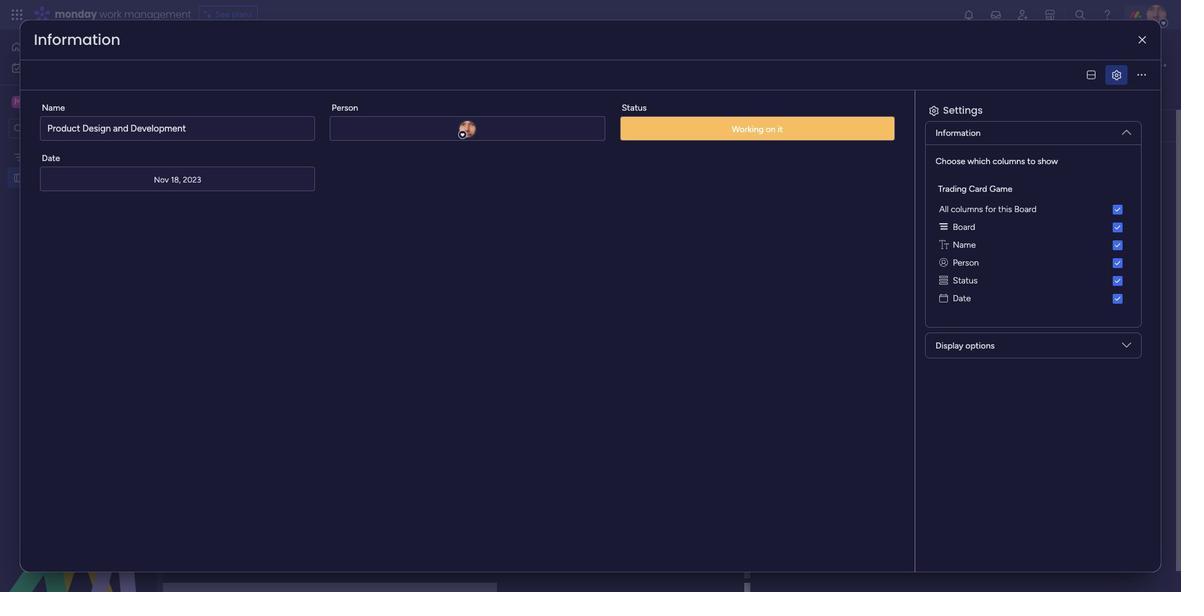 Task type: vqa. For each thing, say whether or not it's contained in the screenshot.
Work within option
yes



Task type: locate. For each thing, give the bounding box(es) containing it.
tab
[[186, 66, 267, 86]]

product design and development up plan
[[47, 123, 186, 134]]

2 vertical spatial trading card game
[[938, 184, 1013, 194]]

1 vertical spatial trading
[[29, 172, 57, 183]]

status
[[622, 103, 647, 113], [953, 276, 978, 286]]

dapulse text column image
[[940, 239, 948, 252]]

board inside board option
[[953, 222, 976, 233]]

1 horizontal spatial information
[[936, 128, 981, 138]]

game up this
[[990, 184, 1013, 194]]

board
[[1015, 204, 1037, 215], [953, 222, 976, 233]]

trading down see
[[189, 40, 246, 60]]

search everything image
[[1074, 9, 1087, 21]]

card up all columns for this board
[[969, 184, 988, 194]]

trading card game group
[[936, 183, 1132, 308], [936, 218, 1132, 308]]

development up the log
[[874, 58, 948, 74]]

v2 search image
[[277, 99, 286, 113]]

1 horizontal spatial status
[[953, 276, 978, 286]]

add view image
[[1154, 92, 1159, 102]]

1 vertical spatial status
[[953, 276, 978, 286]]

updates button
[[766, 87, 826, 107]]

1 vertical spatial name
[[953, 240, 976, 250]]

list box
[[0, 144, 157, 354]]

0 horizontal spatial board
[[953, 222, 976, 233]]

1 horizontal spatial work
[[99, 7, 122, 22]]

status inside status option
[[953, 276, 978, 286]]

game inside "heading"
[[990, 184, 1013, 194]]

0 horizontal spatial date
[[42, 153, 60, 164]]

2 vertical spatial game
[[990, 184, 1013, 194]]

Information field
[[31, 30, 123, 50]]

marketing plan
[[29, 151, 86, 162]]

board inside trading card game element
[[1015, 204, 1037, 215]]

help button
[[1119, 558, 1162, 578]]

0 vertical spatial columns
[[993, 156, 1026, 167]]

0 horizontal spatial status
[[622, 103, 647, 113]]

trading up all
[[938, 184, 967, 194]]

and left target
[[299, 178, 313, 189]]

1 horizontal spatial game
[[290, 40, 336, 60]]

v2 split view image
[[1087, 70, 1096, 80]]

card inside "heading"
[[969, 184, 988, 194]]

development up the 'nov'
[[131, 123, 186, 134]]

0 horizontal spatial design
[[82, 123, 111, 134]]

person right dapulse person column icon
[[953, 258, 979, 268]]

and
[[850, 58, 872, 74], [113, 123, 128, 134], [299, 178, 313, 189]]

1 vertical spatial game
[[80, 172, 103, 183]]

work right my
[[42, 62, 61, 73]]

1 horizontal spatial date
[[953, 294, 971, 304]]

design down workspace
[[82, 123, 111, 134]]

and inside the product design and development field
[[850, 58, 872, 74]]

0 vertical spatial development
[[874, 58, 948, 74]]

information
[[34, 30, 120, 50], [936, 128, 981, 138]]

trading card game
[[189, 40, 336, 60], [29, 172, 103, 183], [938, 184, 1013, 194]]

trading down marketing
[[29, 172, 57, 183]]

home
[[27, 41, 51, 52]]

option
[[0, 146, 157, 148]]

v2 calendar view small outline image
[[940, 292, 948, 305]]

name right dapulse text column image
[[953, 240, 976, 250]]

trading card game up all columns for this board
[[938, 184, 1013, 194]]

game inside list box
[[80, 172, 103, 183]]

0 vertical spatial design
[[810, 58, 847, 74]]

Search field
[[286, 97, 323, 114]]

0 vertical spatial product
[[764, 58, 807, 74]]

trading card game heading
[[938, 183, 1013, 196]]

add
[[783, 120, 799, 130]]

board up board option
[[1015, 204, 1037, 215]]

work right monday
[[99, 7, 122, 22]]

this
[[999, 204, 1012, 215]]

product up updates button on the right top of the page
[[764, 58, 807, 74]]

product inside field
[[764, 58, 807, 74]]

columns down "trading card game" "heading"
[[951, 204, 983, 215]]

1 horizontal spatial product design and development
[[764, 58, 948, 74]]

0 horizontal spatial game
[[80, 172, 103, 183]]

1 horizontal spatial development
[[874, 58, 948, 74]]

work
[[99, 7, 122, 22], [42, 62, 61, 73]]

0 vertical spatial date
[[42, 153, 60, 164]]

my work link
[[7, 58, 150, 78]]

it
[[778, 124, 783, 134]]

name inside option
[[953, 240, 976, 250]]

item card button
[[927, 87, 984, 107]]

1 trading card game group from the top
[[936, 183, 1132, 308]]

1 vertical spatial trading card game
[[29, 172, 103, 183]]

and right search in workspace field
[[113, 123, 128, 134]]

james peterson image
[[1147, 5, 1167, 25]]

board right dapulse main icon
[[953, 222, 976, 233]]

home option
[[7, 37, 150, 57]]

1 horizontal spatial trading card game
[[189, 40, 336, 60]]

widget
[[801, 120, 828, 130]]

card inside list box
[[60, 172, 78, 183]]

columns
[[993, 156, 1026, 167], [951, 204, 983, 215]]

see plans button
[[199, 6, 258, 24]]

0 horizontal spatial columns
[[951, 204, 983, 215]]

design up files
[[810, 58, 847, 74]]

product design and development inside field
[[764, 58, 948, 74]]

hide button
[[496, 96, 541, 116]]

0 horizontal spatial trading
[[29, 172, 57, 183]]

product
[[764, 58, 807, 74], [47, 123, 80, 134]]

name
[[42, 103, 65, 113], [953, 240, 976, 250]]

and up files
[[850, 58, 872, 74]]

to
[[1028, 156, 1036, 167]]

all columns for this board
[[940, 204, 1037, 215]]

trading card game down plans
[[189, 40, 336, 60]]

give
[[860, 121, 877, 131]]

1 horizontal spatial design
[[810, 58, 847, 74]]

1 horizontal spatial trading
[[189, 40, 246, 60]]

list box containing marketing plan
[[0, 144, 157, 354]]

game
[[290, 40, 336, 60], [80, 172, 103, 183], [990, 184, 1013, 194]]

0 vertical spatial product design and development
[[764, 58, 948, 74]]

0 horizontal spatial name
[[42, 103, 65, 113]]

choose which columns to show
[[936, 156, 1058, 167]]

product design and development
[[764, 58, 948, 74], [47, 123, 186, 134]]

0 horizontal spatial and
[[113, 123, 128, 134]]

update feed image
[[990, 9, 1002, 21]]

filter button
[[387, 96, 445, 116]]

2 vertical spatial and
[[299, 178, 313, 189]]

add widget
[[783, 120, 828, 130]]

0 horizontal spatial product design and development
[[47, 123, 186, 134]]

0 vertical spatial and
[[850, 58, 872, 74]]

files
[[836, 91, 853, 102]]

game up search field
[[290, 40, 336, 60]]

0 vertical spatial information
[[34, 30, 120, 50]]

1 vertical spatial date
[[953, 294, 971, 304]]

give feedback button
[[837, 117, 920, 136]]

2 horizontal spatial game
[[990, 184, 1013, 194]]

updates
[[785, 91, 817, 102]]

1 horizontal spatial product
[[764, 58, 807, 74]]

1 horizontal spatial board
[[1015, 204, 1037, 215]]

columns left to
[[993, 156, 1026, 167]]

work inside 'my work' option
[[42, 62, 61, 73]]

game down plan
[[80, 172, 103, 183]]

card down plans
[[250, 40, 287, 60]]

trading
[[189, 40, 246, 60], [29, 172, 57, 183], [938, 184, 967, 194]]

1 vertical spatial development
[[131, 123, 186, 134]]

card up settings
[[956, 91, 975, 102]]

trading card game button
[[186, 40, 356, 60]]

which
[[968, 156, 991, 167]]

notifications image
[[963, 9, 975, 21]]

0 horizontal spatial product
[[47, 123, 80, 134]]

for
[[986, 204, 996, 215]]

marketing
[[29, 151, 67, 162]]

lottie animation element
[[0, 468, 157, 593]]

0 vertical spatial trading card game
[[189, 40, 336, 60]]

group
[[212, 130, 247, 145]]

1 horizontal spatial and
[[299, 178, 313, 189]]

person left the filter popup button
[[349, 101, 376, 111]]

0 vertical spatial name
[[42, 103, 65, 113]]

files button
[[826, 87, 862, 107]]

group title
[[212, 130, 273, 145]]

development inside the product design and development field
[[874, 58, 948, 74]]

1 vertical spatial design
[[82, 123, 111, 134]]

public board image
[[13, 172, 25, 183]]

1 vertical spatial work
[[42, 62, 61, 73]]

design
[[810, 58, 847, 74], [82, 123, 111, 134]]

date left plan
[[42, 153, 60, 164]]

development
[[874, 58, 948, 74], [131, 123, 186, 134]]

card
[[250, 40, 287, 60], [956, 91, 975, 102], [60, 172, 78, 183], [969, 184, 988, 194]]

trading card game group containing board
[[936, 218, 1132, 308]]

date inside option
[[953, 294, 971, 304]]

0 vertical spatial board
[[1015, 204, 1037, 215]]

0 vertical spatial work
[[99, 7, 122, 22]]

0 horizontal spatial work
[[42, 62, 61, 73]]

lottie animation image
[[0, 468, 157, 593]]

0 horizontal spatial information
[[34, 30, 120, 50]]

nov 18, 2023
[[154, 175, 201, 184]]

my
[[28, 62, 40, 73]]

home link
[[7, 37, 150, 57]]

2 vertical spatial trading
[[938, 184, 967, 194]]

work for my
[[42, 62, 61, 73]]

activity log button
[[862, 87, 927, 107]]

1 vertical spatial columns
[[951, 204, 983, 215]]

2 trading card game group from the top
[[936, 218, 1132, 308]]

date option
[[936, 290, 1132, 308]]

product design and development up files
[[764, 58, 948, 74]]

date right the v2 calendar view small outline image
[[953, 294, 971, 304]]

1 vertical spatial board
[[953, 222, 976, 233]]

name up search in workspace field
[[42, 103, 65, 113]]

2 horizontal spatial and
[[850, 58, 872, 74]]

workspace image
[[12, 95, 24, 109]]

2 horizontal spatial trading
[[938, 184, 967, 194]]

1 horizontal spatial name
[[953, 240, 976, 250]]

board option
[[936, 218, 1132, 236]]

date
[[42, 153, 60, 164], [953, 294, 971, 304]]

market research and target audience analysis
[[233, 178, 412, 189]]

person
[[349, 101, 376, 111], [332, 103, 358, 113], [953, 258, 979, 268]]

0 vertical spatial trading
[[189, 40, 246, 60]]

information down settings
[[936, 128, 981, 138]]

my work option
[[7, 58, 150, 78]]

trading card game down the 'marketing plan'
[[29, 172, 103, 183]]

person inside option
[[953, 258, 979, 268]]

information down monday
[[34, 30, 120, 50]]

card down plan
[[60, 172, 78, 183]]

activity
[[871, 91, 901, 102]]

choose
[[936, 156, 966, 167]]

person inside popup button
[[349, 101, 376, 111]]

product down the workspace selection element
[[47, 123, 80, 134]]



Task type: describe. For each thing, give the bounding box(es) containing it.
display options
[[936, 341, 995, 351]]

18,
[[171, 175, 181, 184]]

1 vertical spatial and
[[113, 123, 128, 134]]

dapulse dropdown down arrow image
[[1122, 123, 1132, 137]]

dapulse person column image
[[940, 257, 948, 270]]

dapulse x slim image
[[1139, 35, 1146, 45]]

sort button
[[449, 96, 492, 116]]

0 horizontal spatial trading card game
[[29, 172, 103, 183]]

main
[[28, 96, 50, 108]]

workspace
[[52, 96, 101, 108]]

project
[[309, 156, 336, 166]]

more dots image
[[1138, 70, 1146, 80]]

new project
[[191, 100, 239, 111]]

see
[[215, 9, 230, 20]]

help
[[1129, 562, 1151, 574]]

plans
[[232, 9, 252, 20]]

plan
[[70, 151, 86, 162]]

filter
[[407, 101, 426, 111]]

trading inside list box
[[29, 172, 57, 183]]

dapulse main image
[[940, 221, 948, 234]]

research
[[261, 178, 297, 189]]

monday
[[55, 7, 97, 22]]

dapulse dropdown down arrow image
[[1122, 341, 1132, 355]]

card inside button
[[956, 91, 975, 102]]

work for monday
[[99, 7, 122, 22]]

0 vertical spatial status
[[622, 103, 647, 113]]

hide
[[516, 101, 534, 111]]

show
[[1038, 156, 1058, 167]]

design inside field
[[810, 58, 847, 74]]

0 vertical spatial game
[[290, 40, 336, 60]]

m
[[14, 97, 21, 107]]

analysis
[[381, 178, 412, 189]]

main workspace
[[28, 96, 101, 108]]

monday work management
[[55, 7, 191, 22]]

angle down image
[[250, 101, 256, 110]]

give feedback
[[860, 121, 915, 131]]

Product Design and Development field
[[761, 58, 1113, 74]]

project
[[212, 100, 239, 111]]

title
[[250, 130, 273, 145]]

target
[[315, 178, 340, 189]]

working on it
[[732, 124, 783, 134]]

invite members image
[[1017, 9, 1030, 21]]

on
[[766, 124, 776, 134]]

all
[[940, 204, 949, 215]]

log
[[903, 91, 918, 102]]

settings
[[943, 103, 983, 118]]

1 vertical spatial information
[[936, 128, 981, 138]]

new project button
[[186, 96, 244, 116]]

item card
[[936, 91, 975, 102]]

sort
[[468, 101, 485, 111]]

columns inside trading card game element
[[951, 204, 983, 215]]

v2 status outline image
[[940, 274, 948, 287]]

name option
[[936, 236, 1132, 254]]

1 vertical spatial product
[[47, 123, 80, 134]]

management
[[124, 7, 191, 22]]

help image
[[1102, 9, 1114, 21]]

trading card game group containing trading card game
[[936, 183, 1132, 308]]

trading card game element
[[936, 201, 1132, 218]]

trading inside "heading"
[[938, 184, 967, 194]]

arrow down image
[[430, 98, 445, 113]]

options
[[966, 341, 995, 351]]

person for person popup button
[[349, 101, 376, 111]]

nov
[[154, 175, 169, 184]]

status option
[[936, 272, 1132, 290]]

display
[[936, 341, 964, 351]]

activity log
[[871, 91, 918, 102]]

2023
[[183, 175, 201, 184]]

Group Title field
[[209, 130, 276, 146]]

person button
[[330, 96, 383, 116]]

audience
[[342, 178, 379, 189]]

add widget button
[[761, 116, 832, 135]]

working
[[732, 124, 764, 134]]

person option
[[936, 254, 1132, 272]]

Search in workspace field
[[26, 122, 103, 136]]

0 horizontal spatial development
[[131, 123, 186, 134]]

person right search field
[[332, 103, 358, 113]]

select product image
[[11, 9, 23, 21]]

monday marketplace image
[[1044, 9, 1057, 21]]

my work
[[28, 62, 61, 73]]

see plans
[[215, 9, 252, 20]]

market
[[233, 178, 259, 189]]

2 horizontal spatial trading card game
[[938, 184, 1013, 194]]

item
[[936, 91, 954, 102]]

feedback
[[879, 121, 915, 131]]

1 vertical spatial product design and development
[[47, 123, 186, 134]]

new
[[191, 100, 209, 111]]

workspace selection element
[[12, 95, 103, 111]]

1 horizontal spatial columns
[[993, 156, 1026, 167]]

person for person option
[[953, 258, 979, 268]]



